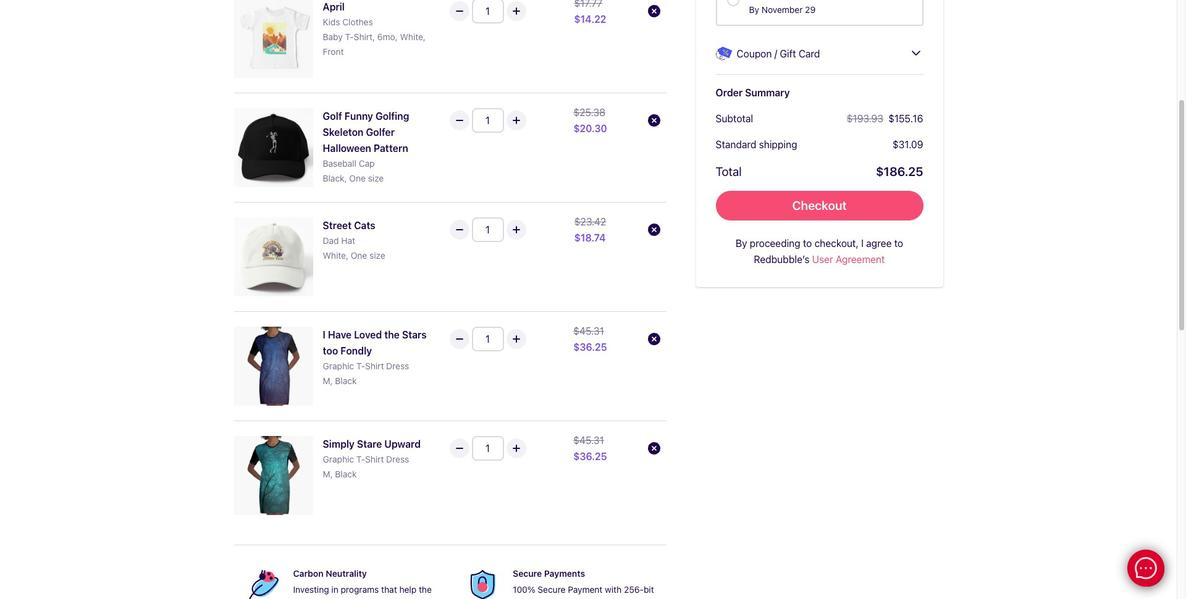 Task type: locate. For each thing, give the bounding box(es) containing it.
shirt
[[365, 361, 384, 371], [365, 454, 384, 465]]

$20.30
[[574, 123, 607, 134]]

pattern
[[374, 143, 408, 154]]

payments
[[544, 568, 586, 579]]

in
[[332, 585, 339, 595]]

carbon neutrality element
[[244, 565, 444, 600]]

the right help
[[419, 585, 432, 595]]

2 dress from the top
[[386, 454, 409, 465]]

t-
[[345, 31, 354, 42], [357, 361, 365, 371], [357, 454, 365, 465]]

1 vertical spatial one
[[351, 250, 367, 261]]

golfer
[[366, 126, 395, 138]]

shirt down simply stare upward link
[[365, 454, 384, 465]]

to left checkout,
[[804, 238, 813, 249]]

1 horizontal spatial i
[[862, 238, 864, 249]]

2 m, from the top
[[323, 469, 333, 479]]

size down the street cats link
[[370, 250, 385, 261]]

0 vertical spatial the
[[385, 329, 400, 340]]

graphic inside i have loved the stars too fondly graphic t-shirt dress m, black
[[323, 361, 354, 371]]

0 horizontal spatial by
[[736, 238, 748, 249]]

april image
[[234, 0, 313, 78]]

black down the simply
[[335, 469, 357, 479]]

$186.25
[[877, 164, 924, 178]]

proceeding
[[750, 238, 801, 249]]

simply stare upward link
[[323, 436, 432, 452]]

black down fondly
[[335, 376, 357, 386]]

white, right 6mo,
[[400, 31, 426, 42]]

black inside simply stare upward graphic t-shirt dress m, black
[[335, 469, 357, 479]]

$45.31 $36.25
[[574, 326, 608, 353], [574, 435, 608, 462]]

black
[[335, 376, 357, 386], [335, 469, 357, 479]]

gift
[[780, 48, 797, 59]]

shirt down "i have loved the stars too fondly" link
[[365, 361, 384, 371]]

t- inside april kids clothes baby t-shirt, 6mo, white, front
[[345, 31, 354, 42]]

the
[[385, 329, 400, 340], [419, 585, 432, 595]]

Quantity number field
[[472, 0, 504, 23], [472, 108, 504, 133], [472, 217, 504, 242], [472, 327, 504, 351], [472, 436, 504, 461]]

1 vertical spatial $45.31 $36.25
[[574, 435, 608, 462]]

1 graphic from the top
[[323, 361, 354, 371]]

golf
[[323, 110, 342, 122]]

halloween
[[323, 143, 372, 154]]

t- down stare
[[357, 454, 365, 465]]

0 vertical spatial t-
[[345, 31, 354, 42]]

by november 29
[[750, 4, 816, 15]]

1 $36.25 from the top
[[574, 342, 608, 353]]

0 vertical spatial i
[[862, 238, 864, 249]]

0 horizontal spatial i
[[323, 329, 326, 340]]

$45.31 $36.25 for i have loved the stars too fondly
[[574, 326, 608, 353]]

m, down too
[[323, 376, 333, 386]]

graphic
[[323, 361, 354, 371], [323, 454, 354, 465]]

april kids clothes baby t-shirt, 6mo, white, front
[[323, 1, 426, 57]]

the left stars
[[385, 329, 400, 340]]

street
[[323, 220, 352, 231]]

3 quantity number field from the top
[[472, 217, 504, 242]]

dad
[[323, 235, 339, 246]]

29
[[806, 4, 816, 15]]

1 vertical spatial by
[[736, 238, 748, 249]]

order summary
[[716, 87, 790, 98]]

m,
[[323, 376, 333, 386], [323, 469, 333, 479]]

2 quantity number field from the top
[[472, 108, 504, 133]]

payment
[[568, 585, 603, 595]]

1 vertical spatial t-
[[357, 361, 365, 371]]

to right agree
[[895, 238, 904, 249]]

0 vertical spatial one
[[350, 173, 366, 183]]

simply
[[323, 439, 355, 450]]

golfing
[[376, 110, 410, 122]]

1 dress from the top
[[386, 361, 409, 371]]

1 shirt from the top
[[365, 361, 384, 371]]

street cats dad hat white, one size
[[323, 220, 385, 261]]

dress inside simply stare upward graphic t-shirt dress m, black
[[386, 454, 409, 465]]

$36.25 for i have loved the stars too fondly
[[574, 342, 608, 353]]

0 vertical spatial $45.31
[[574, 326, 604, 337]]

1 black from the top
[[335, 376, 357, 386]]

1 vertical spatial graphic
[[323, 454, 354, 465]]

shirt,
[[354, 31, 375, 42]]

1 $45.31 $36.25 from the top
[[574, 326, 608, 353]]

i left 'have'
[[323, 329, 326, 340]]

size down the cap
[[368, 173, 384, 183]]

256-
[[624, 585, 644, 595]]

$193.93 $155.16
[[847, 113, 924, 124]]

1 $45.31 from the top
[[574, 326, 604, 337]]

secure down payments
[[538, 585, 566, 595]]

kids
[[323, 16, 340, 27]]

0 vertical spatial shirt
[[365, 361, 384, 371]]

1 to from the left
[[804, 238, 813, 249]]

1 vertical spatial the
[[419, 585, 432, 595]]

2 shirt from the top
[[365, 454, 384, 465]]

1 vertical spatial white,
[[323, 250, 349, 261]]

white,
[[400, 31, 426, 42], [323, 250, 349, 261]]

0 vertical spatial $36.25
[[574, 342, 608, 353]]

0 vertical spatial size
[[368, 173, 384, 183]]

secure payments 100% secure payment with 256-bit
[[513, 568, 654, 600]]

$45.31 $36.25 for simply stare upward
[[574, 435, 608, 462]]

to
[[804, 238, 813, 249], [895, 238, 904, 249]]

t- inside simply stare upward graphic t-shirt dress m, black
[[357, 454, 365, 465]]

shipping
[[760, 139, 798, 150]]

dress down "i have loved the stars too fondly" link
[[386, 361, 409, 371]]

0 vertical spatial dress
[[386, 361, 409, 371]]

i have loved the stars too fondly graphic t-shirt dress m, black
[[323, 329, 427, 386]]

total
[[716, 164, 742, 178]]

dress down 'upward'
[[386, 454, 409, 465]]

2 vertical spatial t-
[[357, 454, 365, 465]]

100%
[[513, 585, 536, 595]]

one down hat
[[351, 250, 367, 261]]

t- right baby
[[345, 31, 354, 42]]

0 vertical spatial white,
[[400, 31, 426, 42]]

1 quantity number field from the top
[[472, 0, 504, 23]]

street cats link
[[323, 217, 432, 233]]

0 horizontal spatial white,
[[323, 250, 349, 261]]

t- down fondly
[[357, 361, 365, 371]]

by left november
[[750, 4, 760, 15]]

0 vertical spatial m,
[[323, 376, 333, 386]]

bit
[[644, 585, 654, 595]]

1 vertical spatial size
[[370, 250, 385, 261]]

0 vertical spatial black
[[335, 376, 357, 386]]

6mo,
[[378, 31, 398, 42]]

graphic down the simply
[[323, 454, 354, 465]]

1 vertical spatial m,
[[323, 469, 333, 479]]

golf funny golfing skeleton golfer halloween pattern image
[[234, 108, 313, 187]]

size inside street cats dad hat white, one size
[[370, 250, 385, 261]]

2 $36.25 from the top
[[574, 451, 608, 462]]

2 to from the left
[[895, 238, 904, 249]]

0 horizontal spatial to
[[804, 238, 813, 249]]

m, down the simply
[[323, 469, 333, 479]]

secure
[[513, 568, 542, 579], [538, 585, 566, 595]]

secure up 100%
[[513, 568, 542, 579]]

hat
[[341, 235, 356, 246]]

5 quantity number field from the top
[[472, 436, 504, 461]]

standard shipping
[[716, 139, 798, 150]]

$45.31
[[574, 326, 604, 337], [574, 435, 604, 446]]

i
[[862, 238, 864, 249], [323, 329, 326, 340]]

white, inside street cats dad hat white, one size
[[323, 250, 349, 261]]

loved
[[354, 329, 382, 340]]

0 vertical spatial $45.31 $36.25
[[574, 326, 608, 353]]

$36.25
[[574, 342, 608, 353], [574, 451, 608, 462]]

4 quantity number field from the top
[[472, 327, 504, 351]]

1 vertical spatial $36.25
[[574, 451, 608, 462]]

2 $45.31 $36.25 from the top
[[574, 435, 608, 462]]

cost summary element
[[716, 110, 924, 181]]

1 horizontal spatial the
[[419, 585, 432, 595]]

by inside by proceeding to checkout, i agree to redbubble's
[[736, 238, 748, 249]]

1 vertical spatial secure
[[538, 585, 566, 595]]

secure payments image
[[469, 570, 498, 600]]

size inside golf funny golfing skeleton golfer halloween pattern baseball cap black, one size
[[368, 173, 384, 183]]

upward
[[385, 439, 421, 450]]

1 vertical spatial dress
[[386, 454, 409, 465]]

1 horizontal spatial to
[[895, 238, 904, 249]]

$25.38 $20.30
[[574, 107, 607, 134]]

1 vertical spatial black
[[335, 469, 357, 479]]

graphic inside simply stare upward graphic t-shirt dress m, black
[[323, 454, 354, 465]]

black,
[[323, 173, 347, 183]]

/
[[775, 48, 778, 59]]

1 m, from the top
[[323, 376, 333, 386]]

line items in cart element
[[234, 0, 667, 545]]

summary
[[746, 87, 790, 98]]

2 graphic from the top
[[323, 454, 354, 465]]

by for by proceeding to checkout, i agree to redbubble's
[[736, 238, 748, 249]]

$155.16
[[889, 113, 924, 124]]

0 vertical spatial by
[[750, 4, 760, 15]]

one down the cap
[[350, 173, 366, 183]]

1 vertical spatial i
[[323, 329, 326, 340]]

1 vertical spatial $45.31
[[574, 435, 604, 446]]

i inside by proceeding to checkout, i agree to redbubble's
[[862, 238, 864, 249]]

the inside i have loved the stars too fondly graphic t-shirt dress m, black
[[385, 329, 400, 340]]

i up agreement
[[862, 238, 864, 249]]

2 black from the top
[[335, 469, 357, 479]]

neutrality
[[326, 568, 367, 579]]

dress
[[386, 361, 409, 371], [386, 454, 409, 465]]

$31.09
[[893, 139, 924, 150]]

1 horizontal spatial white,
[[400, 31, 426, 42]]

$45.31 for i have loved the stars too fondly
[[574, 326, 604, 337]]

2 $45.31 from the top
[[574, 435, 604, 446]]

white, down 'dad'
[[323, 250, 349, 261]]

$45.31 for simply stare upward
[[574, 435, 604, 446]]

1 horizontal spatial by
[[750, 4, 760, 15]]

agree
[[867, 238, 892, 249]]

0 horizontal spatial the
[[385, 329, 400, 340]]

by left proceeding
[[736, 238, 748, 249]]

0 vertical spatial graphic
[[323, 361, 354, 371]]

one inside street cats dad hat white, one size
[[351, 250, 367, 261]]

1 vertical spatial shirt
[[365, 454, 384, 465]]

$193.93
[[847, 113, 884, 124]]

size
[[368, 173, 384, 183], [370, 250, 385, 261]]

graphic down too
[[323, 361, 354, 371]]



Task type: vqa. For each thing, say whether or not it's contained in the screenshot.


Task type: describe. For each thing, give the bounding box(es) containing it.
agreement
[[836, 254, 886, 265]]

i have loved the stars too fondly link
[[323, 327, 432, 359]]

simply stare upward graphic t-shirt dress m, black
[[323, 439, 421, 479]]

m, inside i have loved the stars too fondly graphic t-shirt dress m, black
[[323, 376, 333, 386]]

$25.38
[[574, 107, 606, 118]]

fondly
[[341, 345, 372, 356]]

$23.42 $18.74
[[575, 216, 607, 243]]

april
[[323, 1, 345, 12]]

by proceeding to checkout, i agree to redbubble's
[[736, 238, 904, 265]]

cats
[[354, 220, 376, 231]]

golf funny golfing skeleton golfer halloween pattern baseball cap black, one size
[[323, 110, 410, 183]]

help
[[400, 585, 417, 595]]

coupon / gift card
[[737, 48, 821, 59]]

quantity number field for 6mo,
[[472, 0, 504, 23]]

user agreement
[[813, 254, 886, 265]]

t- inside i have loved the stars too fondly graphic t-shirt dress m, black
[[357, 361, 365, 371]]

order
[[716, 87, 743, 98]]

quantity number field for pattern
[[472, 108, 504, 133]]

m, inside simply stare upward graphic t-shirt dress m, black
[[323, 469, 333, 479]]

$18.74
[[575, 232, 606, 243]]

open chat image
[[1139, 561, 1157, 579]]

november
[[762, 4, 803, 15]]

april link
[[323, 0, 432, 15]]

front
[[323, 46, 344, 57]]

programs
[[341, 585, 379, 595]]

shirt inside i have loved the stars too fondly graphic t-shirt dress m, black
[[365, 361, 384, 371]]

baseball
[[323, 158, 357, 169]]

quantity number field for fondly
[[472, 327, 504, 351]]

with
[[605, 585, 622, 595]]

subtotal
[[716, 113, 754, 124]]

white, inside april kids clothes baby t-shirt, 6mo, white, front
[[400, 31, 426, 42]]

0 vertical spatial secure
[[513, 568, 542, 579]]

golf funny golfing skeleton golfer halloween pattern link
[[323, 108, 432, 156]]

the inside carbon neutrality investing in programs that help the
[[419, 585, 432, 595]]

user agreement link
[[813, 251, 886, 267]]

shirt inside simply stare upward graphic t-shirt dress m, black
[[365, 454, 384, 465]]

by for by november 29
[[750, 4, 760, 15]]

carbon neutrality investing in programs that help the
[[293, 568, 432, 600]]

investing
[[293, 585, 329, 595]]

funny
[[345, 110, 373, 122]]

skeleton
[[323, 126, 364, 138]]

stars
[[402, 329, 427, 340]]

$36.25 for simply stare upward
[[574, 451, 608, 462]]

carbon neutrality image
[[249, 570, 278, 600]]

quantity number field for dress
[[472, 436, 504, 461]]

clothes
[[343, 16, 373, 27]]

baby
[[323, 31, 343, 42]]

street cats image
[[234, 217, 313, 296]]

that
[[381, 585, 397, 595]]

one inside golf funny golfing skeleton golfer halloween pattern baseball cap black, one size
[[350, 173, 366, 183]]

standard
[[716, 139, 757, 150]]

coupon / gift card button
[[716, 45, 924, 62]]

black inside i have loved the stars too fondly graphic t-shirt dress m, black
[[335, 376, 357, 386]]

too
[[323, 345, 338, 356]]

user
[[813, 254, 834, 265]]

secure payments element
[[464, 565, 657, 600]]

i have loved the stars too fondly image
[[234, 327, 313, 406]]

redbubble's
[[754, 254, 810, 265]]

t- for stare
[[357, 454, 365, 465]]

have
[[328, 329, 352, 340]]

i inside i have loved the stars too fondly graphic t-shirt dress m, black
[[323, 329, 326, 340]]

card
[[799, 48, 821, 59]]

coupon
[[737, 48, 772, 59]]

trust signals element
[[234, 555, 667, 600]]

cap
[[359, 158, 375, 169]]

quantity number field for size
[[472, 217, 504, 242]]

$23.42
[[575, 216, 607, 227]]

checkout,
[[815, 238, 859, 249]]

t- for kids
[[345, 31, 354, 42]]

order summary element
[[696, 0, 944, 287]]

user agreement element
[[716, 235, 924, 267]]

$14.22
[[575, 13, 607, 24]]

stare
[[357, 439, 382, 450]]

dress inside i have loved the stars too fondly graphic t-shirt dress m, black
[[386, 361, 409, 371]]

carbon
[[293, 568, 324, 579]]

simply stare upward image
[[234, 436, 313, 515]]



